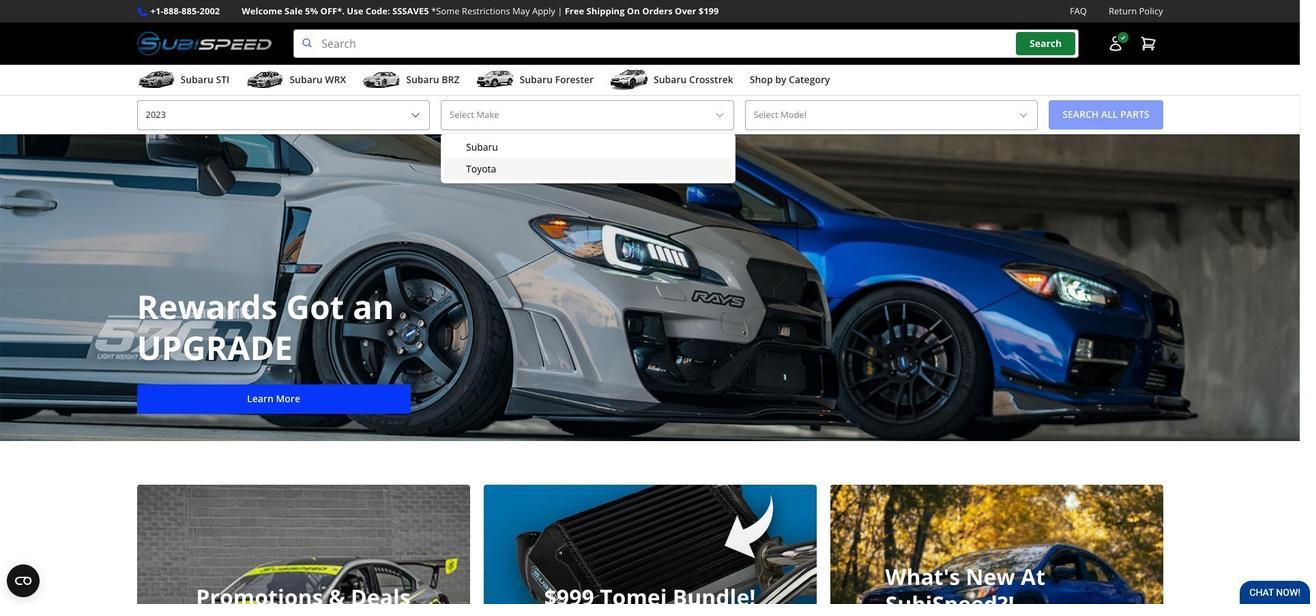 Task type: locate. For each thing, give the bounding box(es) containing it.
open widget image
[[7, 565, 40, 598]]

search input field
[[294, 29, 1079, 58]]

group
[[444, 137, 732, 180]]



Task type: vqa. For each thing, say whether or not it's contained in the screenshot.
group
yes



